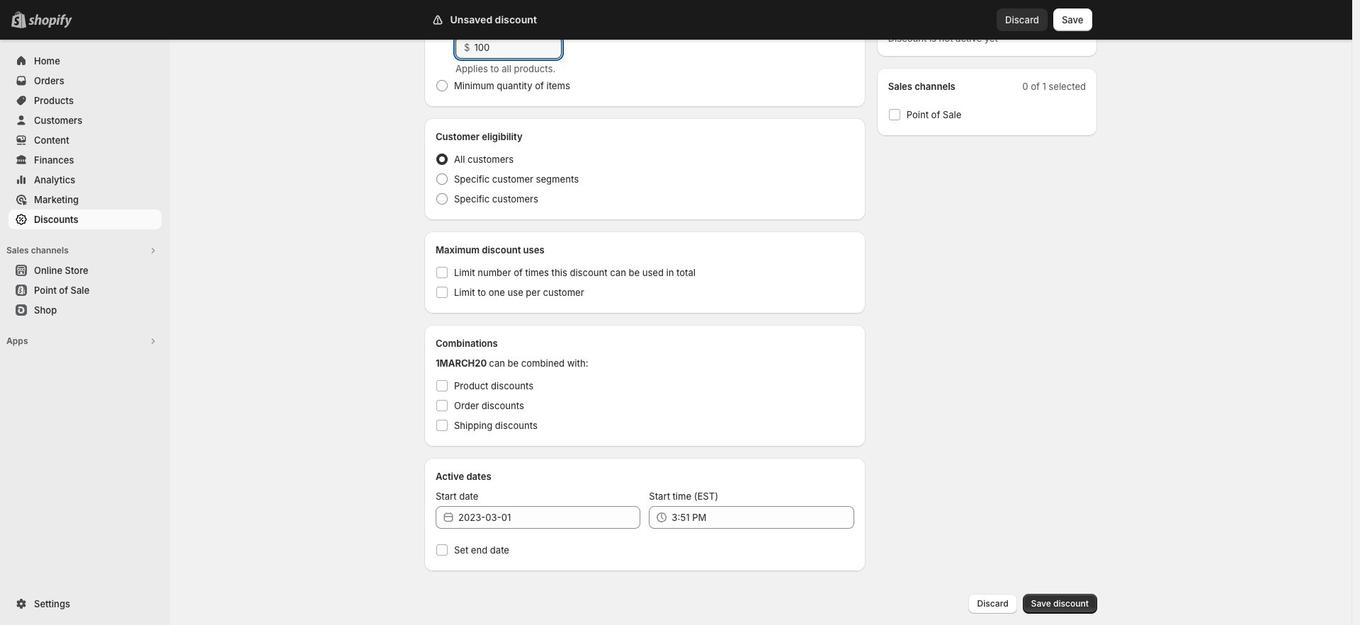 Task type: vqa. For each thing, say whether or not it's contained in the screenshot.
Pagination element
no



Task type: locate. For each thing, give the bounding box(es) containing it.
0.00 text field
[[474, 36, 562, 59]]

Enter time text field
[[672, 507, 854, 529]]



Task type: describe. For each thing, give the bounding box(es) containing it.
YYYY-MM-DD text field
[[458, 507, 641, 529]]

shopify image
[[28, 14, 72, 28]]



